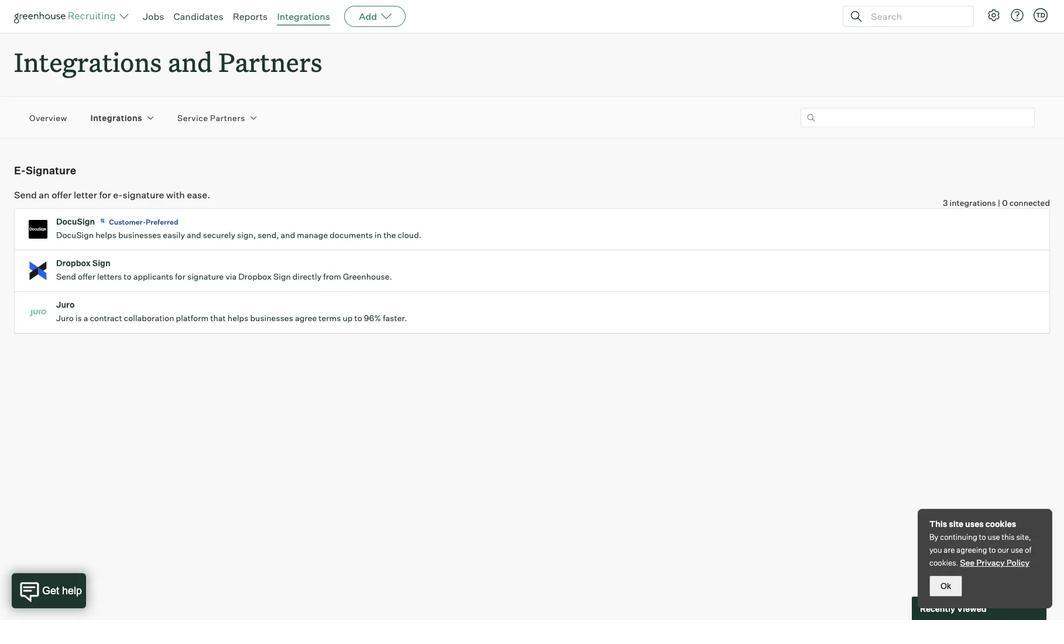 Task type: describe. For each thing, give the bounding box(es) containing it.
securely
[[203, 230, 235, 240]]

manage
[[297, 230, 328, 240]]

add
[[359, 11, 377, 22]]

by
[[929, 533, 938, 542]]

cookies
[[985, 519, 1016, 529]]

connected
[[1009, 198, 1050, 208]]

e-
[[113, 189, 123, 201]]

3
[[943, 198, 948, 208]]

jobs
[[143, 11, 164, 22]]

via
[[225, 272, 237, 282]]

1 horizontal spatial sign
[[273, 272, 291, 282]]

letter
[[74, 189, 97, 201]]

is
[[75, 313, 82, 323]]

documents
[[330, 230, 373, 240]]

policy
[[1006, 558, 1030, 568]]

that
[[210, 313, 226, 323]]

an
[[39, 189, 50, 201]]

this site uses cookies
[[929, 519, 1016, 529]]

juro juro is a contract collaboration platform that helps businesses agree terms up to 96% faster.
[[56, 300, 407, 323]]

this
[[1002, 533, 1015, 542]]

you
[[929, 545, 942, 555]]

0 horizontal spatial businesses
[[118, 230, 161, 240]]

e-signature
[[14, 164, 76, 177]]

docusign for docusign helps businesses easily and securely sign, send, and manage documents in the cloud.
[[56, 230, 94, 240]]

privacy
[[976, 558, 1005, 568]]

dropbox sign send offer letters to applicants for signature via dropbox sign directly from greenhouse.
[[56, 258, 392, 282]]

overview link
[[29, 112, 67, 123]]

candidates
[[174, 11, 223, 22]]

the
[[383, 230, 396, 240]]

helps inside juro juro is a contract collaboration platform that helps businesses agree terms up to 96% faster.
[[228, 313, 248, 323]]

collaboration
[[124, 313, 174, 323]]

0 vertical spatial signature
[[123, 189, 164, 201]]

see
[[960, 558, 975, 568]]

send inside dropbox sign send offer letters to applicants for signature via dropbox sign directly from greenhouse.
[[56, 272, 76, 282]]

preferred
[[146, 218, 178, 226]]

cloud.
[[398, 230, 421, 240]]

agree
[[295, 313, 317, 323]]

reports
[[233, 11, 268, 22]]

to inside dropbox sign send offer letters to applicants for signature via dropbox sign directly from greenhouse.
[[124, 272, 131, 282]]

1 juro from the top
[[56, 300, 75, 310]]

businesses inside juro juro is a contract collaboration platform that helps businesses agree terms up to 96% faster.
[[250, 313, 293, 323]]

Search text field
[[868, 8, 963, 25]]

2 juro from the top
[[56, 313, 74, 323]]

customer-
[[109, 218, 146, 226]]

site
[[949, 519, 963, 529]]

site,
[[1016, 533, 1031, 542]]

td button
[[1034, 8, 1048, 22]]

faster.
[[383, 313, 407, 323]]

0 vertical spatial partners
[[218, 44, 322, 79]]

ok button
[[929, 576, 962, 597]]

signature inside dropbox sign send offer letters to applicants for signature via dropbox sign directly from greenhouse.
[[187, 272, 224, 282]]

service
[[177, 113, 208, 123]]

applicants
[[133, 272, 173, 282]]

to left our at right
[[989, 545, 996, 555]]

1 horizontal spatial dropbox
[[238, 272, 272, 282]]

0 vertical spatial sign
[[92, 258, 110, 268]]

ease.
[[187, 189, 210, 201]]

integrations and partners
[[14, 44, 322, 79]]

2 vertical spatial integrations
[[90, 113, 142, 123]]

customer-preferred
[[109, 218, 178, 226]]

recently viewed
[[920, 604, 987, 614]]

by continuing to use this site, you are agreeing to our use of cookies.
[[929, 533, 1031, 568]]

0 horizontal spatial use
[[988, 533, 1000, 542]]

cookies.
[[929, 558, 958, 568]]

overview
[[29, 113, 67, 123]]

configure image
[[987, 8, 1001, 22]]

candidates link
[[174, 11, 223, 22]]

uses
[[965, 519, 984, 529]]

to down uses
[[979, 533, 986, 542]]



Task type: vqa. For each thing, say whether or not it's contained in the screenshot.
THE CONTRACT
yes



Task type: locate. For each thing, give the bounding box(es) containing it.
from
[[323, 272, 341, 282]]

recently
[[920, 604, 955, 614]]

are
[[944, 545, 955, 555]]

for inside dropbox sign send offer letters to applicants for signature via dropbox sign directly from greenhouse.
[[175, 272, 185, 282]]

service partners link
[[177, 112, 245, 123]]

1 vertical spatial docusign
[[56, 230, 94, 240]]

1 horizontal spatial signature
[[187, 272, 224, 282]]

this
[[929, 519, 947, 529]]

offer right an at left
[[52, 189, 72, 201]]

offer
[[52, 189, 72, 201], [78, 272, 95, 282]]

send up is
[[56, 272, 76, 282]]

juro
[[56, 300, 75, 310], [56, 313, 74, 323]]

1 vertical spatial for
[[175, 272, 185, 282]]

0 horizontal spatial offer
[[52, 189, 72, 201]]

1 vertical spatial signature
[[187, 272, 224, 282]]

send,
[[258, 230, 279, 240]]

agreeing
[[956, 545, 987, 555]]

None text field
[[801, 108, 1035, 127]]

1 vertical spatial integrations
[[14, 44, 162, 79]]

add button
[[344, 6, 406, 27]]

in
[[375, 230, 382, 240]]

0 vertical spatial businesses
[[118, 230, 161, 240]]

0 horizontal spatial signature
[[123, 189, 164, 201]]

td
[[1036, 11, 1045, 19]]

jobs link
[[143, 11, 164, 22]]

helps
[[96, 230, 116, 240], [228, 313, 248, 323]]

and down candidates
[[168, 44, 212, 79]]

greenhouse recruiting image
[[14, 9, 119, 23]]

to right letters
[[124, 272, 131, 282]]

for
[[99, 189, 111, 201], [175, 272, 185, 282]]

1 vertical spatial send
[[56, 272, 76, 282]]

|
[[998, 198, 1000, 208]]

0 vertical spatial integrations
[[277, 11, 330, 22]]

to inside juro juro is a contract collaboration platform that helps businesses agree terms up to 96% faster.
[[354, 313, 362, 323]]

and right easily
[[187, 230, 201, 240]]

reports link
[[233, 11, 268, 22]]

0 horizontal spatial sign
[[92, 258, 110, 268]]

and
[[168, 44, 212, 79], [187, 230, 201, 240], [281, 230, 295, 240]]

0 vertical spatial send
[[14, 189, 37, 201]]

1 horizontal spatial for
[[175, 272, 185, 282]]

1 vertical spatial offer
[[78, 272, 95, 282]]

service partners
[[177, 113, 245, 123]]

1 vertical spatial partners
[[210, 113, 245, 123]]

offer inside dropbox sign send offer letters to applicants for signature via dropbox sign directly from greenhouse.
[[78, 272, 95, 282]]

and right send,
[[281, 230, 295, 240]]

contract
[[90, 313, 122, 323]]

viewed
[[957, 604, 987, 614]]

continuing
[[940, 533, 977, 542]]

1 vertical spatial juro
[[56, 313, 74, 323]]

integrations
[[950, 198, 996, 208]]

use left this
[[988, 533, 1000, 542]]

2 docusign from the top
[[56, 230, 94, 240]]

0 horizontal spatial send
[[14, 189, 37, 201]]

0 vertical spatial integrations link
[[277, 11, 330, 22]]

dropbox up is
[[56, 258, 91, 268]]

0 vertical spatial for
[[99, 189, 111, 201]]

partners down reports
[[218, 44, 322, 79]]

sign left directly
[[273, 272, 291, 282]]

for left e-
[[99, 189, 111, 201]]

offer left letters
[[78, 272, 95, 282]]

for right applicants
[[175, 272, 185, 282]]

3 integrations | 0 connected
[[943, 198, 1050, 208]]

1 vertical spatial dropbox
[[238, 272, 272, 282]]

partners right service at the top
[[210, 113, 245, 123]]

see privacy policy
[[960, 558, 1030, 568]]

1 horizontal spatial send
[[56, 272, 76, 282]]

platform
[[176, 313, 209, 323]]

1 horizontal spatial use
[[1011, 545, 1023, 555]]

1 horizontal spatial integrations link
[[277, 11, 330, 22]]

0
[[1002, 198, 1008, 208]]

0 vertical spatial juro
[[56, 300, 75, 310]]

docusign helps businesses easily and securely sign, send, and manage documents in the cloud.
[[56, 230, 421, 240]]

sign
[[92, 258, 110, 268], [273, 272, 291, 282]]

0 horizontal spatial helps
[[96, 230, 116, 240]]

1 vertical spatial helps
[[228, 313, 248, 323]]

use
[[988, 533, 1000, 542], [1011, 545, 1023, 555]]

96%
[[364, 313, 381, 323]]

0 vertical spatial helps
[[96, 230, 116, 240]]

1 horizontal spatial offer
[[78, 272, 95, 282]]

1 horizontal spatial businesses
[[250, 313, 293, 323]]

ok
[[941, 582, 951, 591]]

businesses left agree
[[250, 313, 293, 323]]

dropbox
[[56, 258, 91, 268], [238, 272, 272, 282]]

0 vertical spatial offer
[[52, 189, 72, 201]]

terms
[[319, 313, 341, 323]]

sign,
[[237, 230, 256, 240]]

0 horizontal spatial dropbox
[[56, 258, 91, 268]]

td button
[[1031, 6, 1050, 25]]

of
[[1025, 545, 1031, 555]]

our
[[998, 545, 1009, 555]]

0 horizontal spatial integrations link
[[90, 112, 142, 123]]

signature up customer-preferred
[[123, 189, 164, 201]]

1 vertical spatial use
[[1011, 545, 1023, 555]]

docusign
[[56, 217, 95, 227], [56, 230, 94, 240]]

helps down customer-
[[96, 230, 116, 240]]

1 vertical spatial businesses
[[250, 313, 293, 323]]

1 horizontal spatial helps
[[228, 313, 248, 323]]

up
[[343, 313, 353, 323]]

0 vertical spatial dropbox
[[56, 258, 91, 268]]

0 vertical spatial docusign
[[56, 217, 95, 227]]

1 docusign from the top
[[56, 217, 95, 227]]

0 vertical spatial use
[[988, 533, 1000, 542]]

with
[[166, 189, 185, 201]]

1 vertical spatial sign
[[273, 272, 291, 282]]

e-
[[14, 164, 26, 177]]

businesses
[[118, 230, 161, 240], [250, 313, 293, 323]]

use left of
[[1011, 545, 1023, 555]]

to
[[124, 272, 131, 282], [354, 313, 362, 323], [979, 533, 986, 542], [989, 545, 996, 555]]

helps right that
[[228, 313, 248, 323]]

see privacy policy link
[[960, 558, 1030, 568]]

a
[[84, 313, 88, 323]]

greenhouse.
[[343, 272, 392, 282]]

letters
[[97, 272, 122, 282]]

send left an at left
[[14, 189, 37, 201]]

sign up letters
[[92, 258, 110, 268]]

signature
[[26, 164, 76, 177]]

docusign for docusign
[[56, 217, 95, 227]]

signature left via
[[187, 272, 224, 282]]

directly
[[293, 272, 321, 282]]

partners
[[218, 44, 322, 79], [210, 113, 245, 123]]

1 vertical spatial integrations link
[[90, 112, 142, 123]]

easily
[[163, 230, 185, 240]]

send an offer letter for e-signature with ease.
[[14, 189, 210, 201]]

to right up
[[354, 313, 362, 323]]

0 horizontal spatial for
[[99, 189, 111, 201]]

signature
[[123, 189, 164, 201], [187, 272, 224, 282]]

integrations
[[277, 11, 330, 22], [14, 44, 162, 79], [90, 113, 142, 123]]

dropbox right via
[[238, 272, 272, 282]]

businesses down customer-preferred
[[118, 230, 161, 240]]

send
[[14, 189, 37, 201], [56, 272, 76, 282]]



